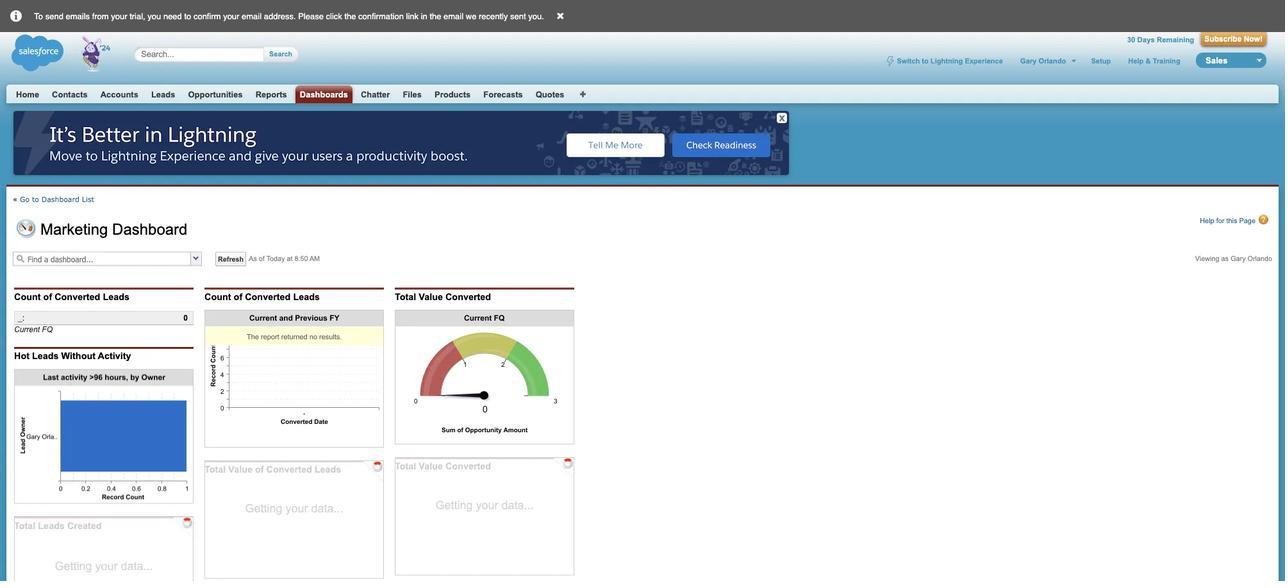Task type: describe. For each thing, give the bounding box(es) containing it.
«
[[13, 195, 17, 204]]

count for total
[[205, 292, 231, 302]]

count of converted leads for of
[[205, 292, 320, 302]]

dashboards
[[300, 89, 348, 99]]

for
[[1217, 216, 1225, 224]]

1 the from the left
[[345, 11, 356, 21]]

need
[[163, 11, 182, 21]]

go to dashboard list link
[[20, 195, 94, 204]]

as
[[249, 255, 257, 263]]

30 days remaining link
[[1128, 35, 1195, 44]]

marketing
[[40, 221, 108, 238]]

reports
[[256, 89, 287, 99]]

recently
[[479, 11, 508, 21]]

to
[[34, 11, 43, 21]]

« go to dashboard list
[[13, 195, 94, 204]]

1 vertical spatial orlando
[[1248, 255, 1273, 263]]

&
[[1146, 57, 1152, 65]]

total leads created
[[14, 520, 102, 531]]

1 total value converted from the top
[[395, 292, 491, 302]]

getting for created
[[55, 559, 92, 572]]

opportunities link
[[188, 89, 243, 99]]

fq
[[42, 325, 53, 334]]

0 horizontal spatial to
[[32, 195, 39, 204]]

without
[[61, 351, 96, 361]]

1 horizontal spatial gary
[[1232, 255, 1247, 263]]

dashboards link
[[300, 89, 348, 100]]

chatter link
[[361, 89, 390, 99]]

gary orlando
[[1021, 57, 1067, 65]]

at
[[287, 255, 293, 263]]

leads link
[[151, 89, 175, 99]]

please
[[298, 11, 324, 21]]

as of today at 8:50 am
[[249, 255, 320, 263]]

training
[[1153, 57, 1181, 65]]

data... for total leads created
[[121, 559, 153, 572]]

opportunities
[[188, 89, 243, 99]]

sales
[[1206, 55, 1229, 65]]

close image
[[547, 2, 575, 21]]

forecasts
[[484, 89, 523, 99]]

send
[[45, 11, 63, 21]]

your for total leads created
[[95, 559, 118, 572]]

switch
[[898, 57, 920, 65]]

x link
[[777, 113, 788, 123]]

data... for total value of converted leads
[[311, 502, 343, 515]]

your for total value of converted leads
[[286, 502, 308, 515]]

marketing dashboard
[[40, 221, 188, 238]]

products
[[435, 89, 471, 99]]

to send emails from your trial, you need to confirm your email address. please click the confirmation link in the email we recently sent you.
[[34, 11, 544, 21]]

setup link
[[1091, 57, 1113, 65]]

2 the from the left
[[430, 11, 442, 21]]

count of converted leads for without
[[14, 292, 130, 302]]

activity
[[98, 351, 131, 361]]

current and previous fy - click to go to full report. image
[[205, 310, 384, 448]]

page
[[1240, 216, 1256, 224]]

reports link
[[256, 89, 287, 99]]

in
[[421, 11, 428, 21]]

files
[[403, 89, 422, 99]]

files link
[[403, 89, 422, 99]]

you
[[148, 11, 161, 21]]

converted for of
[[245, 292, 291, 302]]

help & training link
[[1128, 57, 1182, 65]]

hot leads without activity
[[14, 351, 131, 361]]

go
[[20, 195, 30, 204]]

1 vertical spatial dashboard
[[112, 221, 188, 238]]

today
[[267, 255, 285, 263]]

_ link
[[18, 314, 22, 322]]

getting for converted
[[436, 499, 473, 512]]

confirmation
[[359, 11, 404, 21]]

0
[[184, 314, 188, 322]]

getting your data... for of
[[245, 502, 343, 515]]

switch to lightning experience link
[[885, 56, 1005, 66]]

all tabs image
[[580, 89, 588, 97]]

trial,
[[130, 11, 145, 21]]

contacts link
[[52, 89, 88, 99]]

days
[[1138, 35, 1156, 44]]

value for count of converted leads
[[229, 464, 253, 475]]

click
[[326, 11, 342, 21]]



Task type: vqa. For each thing, say whether or not it's contained in the screenshot.
top 'Ago'
no



Task type: locate. For each thing, give the bounding box(es) containing it.
lightning
[[931, 57, 964, 65]]

email left we
[[444, 11, 464, 21]]

1 count from the left
[[14, 292, 41, 302]]

1 horizontal spatial help
[[1201, 216, 1215, 224]]

1 horizontal spatial dashboard
[[112, 221, 188, 238]]

None button
[[1201, 32, 1267, 46], [264, 46, 292, 62], [216, 252, 246, 266], [1201, 32, 1267, 46], [264, 46, 292, 62], [216, 252, 246, 266]]

this
[[1227, 216, 1238, 224]]

total value of converted leads
[[205, 464, 341, 475]]

quotes
[[536, 89, 565, 99]]

1 horizontal spatial to
[[184, 11, 191, 21]]

0 horizontal spatial getting your data...
[[55, 559, 153, 572]]

_
[[18, 314, 22, 322]]

30 days remaining
[[1128, 35, 1195, 44]]

None field
[[13, 252, 202, 266]]

count
[[14, 292, 41, 302], [205, 292, 231, 302]]

converted
[[55, 292, 100, 302], [245, 292, 291, 302], [446, 292, 491, 302], [446, 461, 491, 471], [267, 464, 312, 475]]

x
[[780, 113, 785, 123]]

am
[[310, 255, 320, 263]]

we
[[466, 11, 477, 21]]

orlando right as
[[1248, 255, 1273, 263]]

help for this page
[[1201, 216, 1256, 224]]

email
[[242, 11, 262, 21], [444, 11, 464, 21]]

help left for
[[1201, 216, 1215, 224]]

converted for without
[[55, 292, 100, 302]]

forecasts link
[[484, 89, 523, 99]]

8:50
[[295, 255, 308, 263]]

accounts link
[[101, 89, 138, 99]]

help for help for this page
[[1201, 216, 1215, 224]]

getting for of
[[245, 502, 283, 515]]

0 horizontal spatial getting
[[55, 559, 92, 572]]

the right click
[[345, 11, 356, 21]]

data... for total value converted
[[502, 499, 534, 512]]

value
[[419, 292, 443, 302], [419, 461, 443, 471], [229, 464, 253, 475]]

2 email from the left
[[444, 11, 464, 21]]

0 vertical spatial gary
[[1021, 57, 1037, 65]]

last activity >96 hours, by owner - click to go to full report. image
[[14, 369, 194, 504]]

2 horizontal spatial getting your data...
[[436, 499, 534, 512]]

2 horizontal spatial to
[[922, 57, 929, 65]]

2 total value converted from the top
[[395, 461, 491, 471]]

gary
[[1021, 57, 1037, 65], [1232, 255, 1247, 263]]

2 count from the left
[[205, 292, 231, 302]]

2 horizontal spatial getting
[[436, 499, 473, 512]]

1 vertical spatial gary
[[1232, 255, 1247, 263]]

help
[[1129, 57, 1144, 65], [1201, 216, 1215, 224]]

0 vertical spatial total value converted
[[395, 292, 491, 302]]

0 horizontal spatial help
[[1129, 57, 1144, 65]]

hot
[[14, 351, 29, 361]]

getting your data... for converted
[[436, 499, 534, 512]]

confirm
[[194, 11, 221, 21]]

1 horizontal spatial count of converted leads
[[205, 292, 320, 302]]

data...
[[502, 499, 534, 512], [311, 502, 343, 515], [121, 559, 153, 572]]

experience
[[966, 57, 1004, 65]]

1 horizontal spatial getting
[[245, 502, 283, 515]]

you.
[[529, 11, 544, 21]]

your for total value converted
[[476, 499, 499, 512]]

salesforce.com image
[[8, 32, 121, 74]]

Search... text field
[[141, 49, 251, 59]]

link
[[406, 11, 419, 21]]

created
[[67, 520, 102, 531]]

1 horizontal spatial email
[[444, 11, 464, 21]]

to
[[184, 11, 191, 21], [922, 57, 929, 65], [32, 195, 39, 204]]

0 horizontal spatial count
[[14, 292, 41, 302]]

1 horizontal spatial the
[[430, 11, 442, 21]]

1 vertical spatial help
[[1201, 216, 1215, 224]]

switch to lightning experience
[[898, 57, 1004, 65]]

1 horizontal spatial orlando
[[1248, 255, 1273, 263]]

to right go
[[32, 195, 39, 204]]

gary right as
[[1232, 255, 1247, 263]]

email left address.
[[242, 11, 262, 21]]

your
[[111, 11, 127, 21], [223, 11, 240, 21], [476, 499, 499, 512], [286, 502, 308, 515], [95, 559, 118, 572]]

chatter
[[361, 89, 390, 99]]

help for help & training
[[1129, 57, 1144, 65]]

contacts
[[52, 89, 88, 99]]

address.
[[264, 11, 296, 21]]

info image
[[0, 0, 32, 22]]

0 horizontal spatial email
[[242, 11, 262, 21]]

gary right "experience"
[[1021, 57, 1037, 65]]

0 horizontal spatial dashboard
[[42, 195, 79, 204]]

0 vertical spatial to
[[184, 11, 191, 21]]

list
[[82, 195, 94, 204]]

leads
[[151, 89, 175, 99], [103, 292, 130, 302], [293, 292, 320, 302], [32, 351, 59, 361], [315, 464, 341, 475], [38, 520, 65, 531]]

the
[[345, 11, 356, 21], [430, 11, 442, 21]]

0 horizontal spatial count of converted leads
[[14, 292, 130, 302]]

1 email from the left
[[242, 11, 262, 21]]

2 count of converted leads from the left
[[205, 292, 320, 302]]

1 horizontal spatial data...
[[311, 502, 343, 515]]

sent
[[511, 11, 526, 21]]

30
[[1128, 35, 1136, 44]]

of
[[259, 255, 265, 263], [43, 292, 52, 302], [234, 292, 243, 302], [255, 464, 264, 475]]

to right switch
[[922, 57, 929, 65]]

0 vertical spatial help
[[1129, 57, 1144, 65]]

to right need
[[184, 11, 191, 21]]

0 vertical spatial orlando
[[1039, 57, 1067, 65]]

1 horizontal spatial getting your data...
[[245, 502, 343, 515]]

1 vertical spatial total value converted
[[395, 461, 491, 471]]

remaining
[[1158, 35, 1195, 44]]

count of converted leads down as
[[205, 292, 320, 302]]

viewing
[[1196, 255, 1220, 263]]

as
[[1222, 255, 1229, 263]]

2 horizontal spatial data...
[[502, 499, 534, 512]]

help left & at the top
[[1129, 57, 1144, 65]]

emails
[[66, 11, 90, 21]]

quotes link
[[536, 89, 565, 99]]

_ :
[[18, 314, 24, 322]]

dashboard
[[42, 195, 79, 204], [112, 221, 188, 238]]

from
[[92, 11, 109, 21]]

the right in
[[430, 11, 442, 21]]

viewing as gary orlando
[[1196, 255, 1273, 263]]

getting your data...
[[436, 499, 534, 512], [245, 502, 343, 515], [55, 559, 153, 572]]

0 horizontal spatial orlando
[[1039, 57, 1067, 65]]

converted for converted
[[446, 292, 491, 302]]

0 horizontal spatial gary
[[1021, 57, 1037, 65]]

:
[[22, 314, 24, 322]]

home
[[16, 89, 39, 99]]

help & training
[[1129, 57, 1181, 65]]

1 vertical spatial to
[[922, 57, 929, 65]]

home link
[[16, 89, 39, 99]]

setup
[[1092, 57, 1112, 65]]

getting your data... for created
[[55, 559, 153, 572]]

count of converted leads up fq
[[14, 292, 130, 302]]

total value converted
[[395, 292, 491, 302], [395, 461, 491, 471]]

current fq - click to go to full report. image
[[395, 310, 575, 444]]

orlando left the setup link
[[1039, 57, 1067, 65]]

dashboards image
[[16, 218, 37, 238]]

orlando
[[1039, 57, 1067, 65], [1248, 255, 1273, 263]]

getting
[[436, 499, 473, 512], [245, 502, 283, 515], [55, 559, 92, 572]]

products link
[[435, 89, 471, 99]]

help for this page link
[[1201, 215, 1270, 225]]

value for total value converted
[[419, 461, 443, 471]]

accounts
[[101, 89, 138, 99]]

0 vertical spatial dashboard
[[42, 195, 79, 204]]

current
[[14, 325, 40, 334]]

1 count of converted leads from the left
[[14, 292, 130, 302]]

1 horizontal spatial count
[[205, 292, 231, 302]]

None text field
[[13, 252, 191, 266]]

current fq
[[14, 325, 53, 334]]

2 vertical spatial to
[[32, 195, 39, 204]]

0 horizontal spatial data...
[[121, 559, 153, 572]]

count for hot
[[14, 292, 41, 302]]

0 horizontal spatial the
[[345, 11, 356, 21]]



